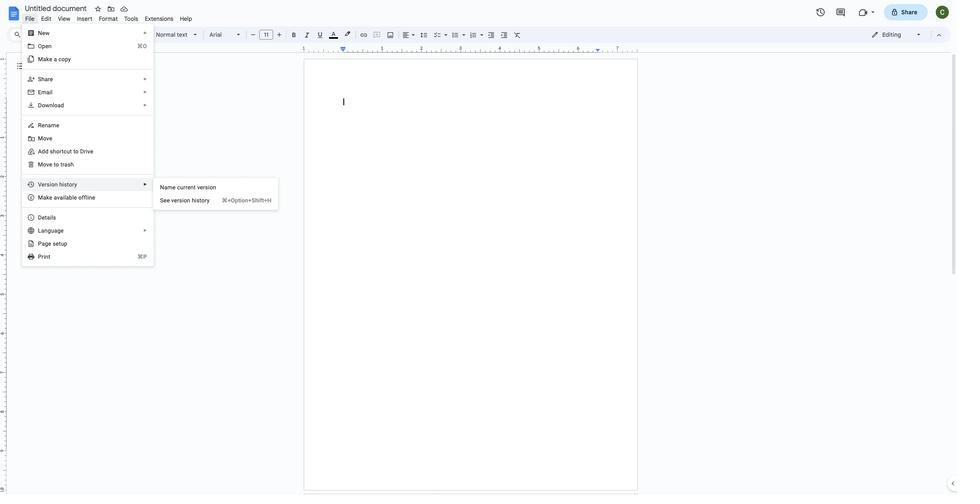 Task type: describe. For each thing, give the bounding box(es) containing it.
trash
[[61, 161, 74, 168]]

checklist menu image
[[442, 29, 448, 32]]

e mail
[[38, 89, 53, 96]]

move to trash t element
[[38, 161, 76, 168]]

Rename text field
[[22, 3, 92, 13]]

Font size text field
[[260, 30, 273, 40]]

► for mail
[[143, 90, 147, 94]]

Font size field
[[259, 30, 277, 40]]

d ownload
[[38, 102, 64, 109]]

l anguage
[[38, 228, 64, 234]]

ma
[[38, 194, 46, 201]]

move t o trash
[[38, 161, 74, 168]]

⌘p element
[[128, 253, 147, 261]]

l
[[38, 228, 41, 234]]

new n element
[[38, 30, 52, 36]]

⌘p
[[138, 254, 147, 260]]

add shortcut to drive
[[38, 148, 93, 155]]

format menu item
[[96, 14, 121, 24]]

m
[[38, 135, 43, 142]]

help
[[180, 15, 192, 22]]

version
[[38, 181, 58, 188]]

language l element
[[38, 228, 66, 234]]

to
[[73, 148, 79, 155]]

print p element
[[38, 254, 53, 260]]

main toolbar
[[51, 0, 524, 386]]

editing
[[883, 31, 902, 38]]

setup
[[53, 241, 67, 247]]

► for ew
[[143, 31, 147, 35]]

► for ownload
[[143, 103, 147, 107]]

menu bar banner
[[0, 0, 958, 496]]

details b element
[[38, 214, 59, 221]]

bottom margin image
[[0, 449, 6, 490]]

top margin image
[[0, 59, 6, 100]]

add
[[38, 148, 48, 155]]

format
[[99, 15, 118, 22]]

o
[[38, 43, 42, 49]]

rename r element
[[38, 122, 62, 129]]

application containing share
[[0, 0, 958, 496]]

s for ee
[[160, 197, 164, 204]]

s hare
[[38, 76, 53, 83]]

editing button
[[866, 29, 928, 41]]

pa
[[38, 241, 45, 247]]

insert
[[77, 15, 92, 22]]

a
[[54, 56, 57, 63]]

mail
[[41, 89, 53, 96]]

anguage
[[41, 228, 64, 234]]

e
[[38, 89, 41, 96]]

normal text
[[156, 31, 187, 38]]

details
[[38, 214, 56, 221]]

► for hare
[[143, 77, 147, 81]]

n ew
[[38, 30, 50, 36]]

pa g e setup
[[38, 241, 67, 247]]

mode and view toolbar
[[866, 27, 946, 43]]

file menu item
[[22, 14, 38, 24]]

istory
[[63, 181, 77, 188]]

share s element
[[38, 76, 55, 83]]

arial
[[210, 31, 222, 38]]

1 horizontal spatial version
[[197, 184, 216, 191]]

menu inside application
[[153, 178, 278, 210]]

1
[[303, 45, 305, 51]]

share button
[[884, 4, 928, 20]]

ove
[[43, 135, 52, 142]]

offline
[[78, 194, 95, 201]]

help menu item
[[177, 14, 196, 24]]

available
[[54, 194, 77, 201]]

pen
[[42, 43, 52, 49]]

ownload
[[42, 102, 64, 109]]

menu bar inside menu bar banner
[[22, 11, 196, 24]]

► for anguage
[[143, 228, 147, 233]]



Task type: vqa. For each thing, say whether or not it's contained in the screenshot.


Task type: locate. For each thing, give the bounding box(es) containing it.
e
[[49, 194, 52, 201], [48, 241, 51, 247]]

n up "o"
[[38, 30, 42, 36]]

shortcut
[[50, 148, 72, 155]]

c
[[58, 56, 62, 63]]

k
[[46, 194, 49, 201]]

page setup g element
[[38, 241, 70, 247]]

view
[[58, 15, 70, 22]]

make
[[38, 56, 52, 63]]

tools menu item
[[121, 14, 142, 24]]

open o element
[[38, 43, 54, 49]]

1 ► from the top
[[143, 31, 147, 35]]

make a c opy
[[38, 56, 71, 63]]

text color image
[[329, 29, 338, 39]]

Menus field
[[10, 29, 51, 40]]

name current version n element
[[160, 184, 219, 191]]

4 ► from the top
[[143, 103, 147, 107]]

0 vertical spatial n
[[38, 30, 42, 36]]

extensions menu item
[[142, 14, 177, 24]]

p
[[38, 254, 42, 260]]

e right the 'ma'
[[49, 194, 52, 201]]

insert menu item
[[74, 14, 96, 24]]

⌘o
[[137, 43, 147, 49]]

version up history
[[197, 184, 216, 191]]

right margin image
[[596, 46, 637, 52]]

move
[[38, 161, 52, 168]]

move m element
[[38, 135, 55, 142]]

normal
[[156, 31, 175, 38]]

0 vertical spatial version
[[197, 184, 216, 191]]

1 horizontal spatial s
[[160, 197, 164, 204]]

1 vertical spatial e
[[48, 241, 51, 247]]

share
[[902, 9, 918, 16]]

0 horizontal spatial n
[[38, 30, 42, 36]]

o
[[56, 161, 59, 168]]

version right "ee" in the top of the page
[[171, 197, 190, 204]]

tools
[[124, 15, 138, 22]]

0 vertical spatial s
[[38, 76, 41, 83]]

menu
[[11, 0, 154, 496], [153, 178, 278, 210]]

rint
[[42, 254, 50, 260]]

drive
[[80, 148, 93, 155]]

1 vertical spatial s
[[160, 197, 164, 204]]

1 vertical spatial n
[[160, 184, 164, 191]]

version history h element
[[38, 181, 80, 188]]

e for k
[[49, 194, 52, 201]]

ma k e available offline
[[38, 194, 95, 201]]

e right pa
[[48, 241, 51, 247]]

hare
[[41, 76, 53, 83]]

s
[[38, 76, 41, 83], [160, 197, 164, 204]]

edit
[[41, 15, 51, 22]]

r
[[38, 122, 42, 129]]

ename
[[42, 122, 59, 129]]

5 ► from the top
[[143, 182, 147, 187]]

h
[[59, 181, 63, 188]]

highlight color image
[[343, 29, 352, 39]]

insert image image
[[386, 29, 395, 40]]

ee
[[164, 197, 170, 204]]

email e element
[[38, 89, 55, 96]]

ew
[[42, 30, 50, 36]]

text
[[177, 31, 187, 38]]

n for ame
[[160, 184, 164, 191]]

see version history s element
[[160, 197, 212, 204]]

extensions
[[145, 15, 174, 22]]

version h istory
[[38, 181, 77, 188]]

view menu item
[[55, 14, 74, 24]]

left margin image
[[304, 46, 346, 52]]

0 horizontal spatial version
[[171, 197, 190, 204]]

o pen
[[38, 43, 52, 49]]

⌘+option+shift+h element
[[212, 197, 272, 205]]

ame
[[164, 184, 176, 191]]

menu bar containing file
[[22, 11, 196, 24]]

6 ► from the top
[[143, 228, 147, 233]]

make a copy c element
[[38, 56, 73, 63]]

file
[[25, 15, 35, 22]]

history
[[192, 197, 210, 204]]

1 horizontal spatial n
[[160, 184, 164, 191]]

current
[[177, 184, 196, 191]]

font list. arial selected. option
[[210, 29, 232, 40]]

opy
[[62, 56, 71, 63]]

s for hare
[[38, 76, 41, 83]]

s ee version history
[[160, 197, 210, 204]]

application
[[0, 0, 958, 496]]

⌘+option+shift+h
[[222, 197, 272, 204]]

r ename
[[38, 122, 59, 129]]

d
[[38, 102, 42, 109]]

m ove
[[38, 135, 52, 142]]

p rint
[[38, 254, 50, 260]]

styles list. normal text selected. option
[[156, 29, 189, 40]]

n ame current version
[[160, 184, 216, 191]]

make available offline k element
[[38, 194, 98, 201]]

Star checkbox
[[92, 3, 104, 15]]

t
[[54, 161, 56, 168]]

0 vertical spatial e
[[49, 194, 52, 201]]

⌘o element
[[127, 42, 147, 50]]

1 vertical spatial version
[[171, 197, 190, 204]]

n up "ee" in the top of the page
[[160, 184, 164, 191]]

edit menu item
[[38, 14, 55, 24]]

download d element
[[38, 102, 67, 109]]

►
[[143, 31, 147, 35], [143, 77, 147, 81], [143, 90, 147, 94], [143, 103, 147, 107], [143, 182, 147, 187], [143, 228, 147, 233]]

0 horizontal spatial s
[[38, 76, 41, 83]]

version
[[197, 184, 216, 191], [171, 197, 190, 204]]

e for g
[[48, 241, 51, 247]]

n
[[38, 30, 42, 36], [160, 184, 164, 191]]

3 ► from the top
[[143, 90, 147, 94]]

n for ew
[[38, 30, 42, 36]]

g
[[45, 241, 48, 247]]

2 ► from the top
[[143, 77, 147, 81]]

menu bar
[[22, 11, 196, 24]]

add shortcut to drive , element
[[38, 148, 96, 155]]

line & paragraph spacing image
[[419, 29, 429, 40]]



